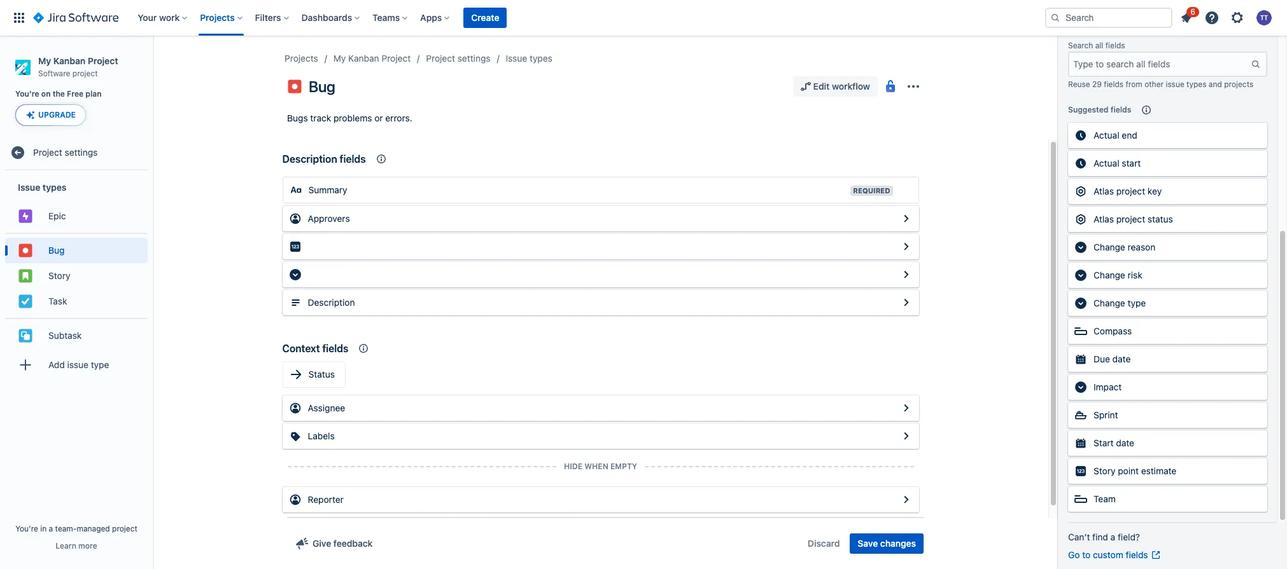 Task type: describe. For each thing, give the bounding box(es) containing it.
summary
[[309, 185, 347, 196]]

learn more
[[56, 542, 97, 551]]

create button
[[464, 8, 507, 28]]

reporter
[[308, 495, 344, 506]]

description button
[[282, 290, 919, 316]]

dashboards
[[302, 12, 352, 23]]

actual for actual end
[[1094, 130, 1120, 141]]

open field configuration image for description
[[899, 295, 914, 311]]

discard button
[[800, 534, 848, 555]]

bugs track problems or errors.
[[287, 113, 413, 124]]

1 open field configuration image from the top
[[899, 267, 914, 283]]

impact
[[1094, 382, 1122, 393]]

search all fields
[[1069, 41, 1126, 50]]

change for change type
[[1094, 298, 1126, 309]]

project inside my kanban project software project
[[72, 69, 98, 78]]

change reason
[[1094, 242, 1156, 253]]

managed
[[77, 525, 110, 534]]

go to custom fields
[[1069, 550, 1149, 561]]

compass
[[1094, 326, 1132, 337]]

0 vertical spatial project settings link
[[426, 51, 491, 66]]

fields left more information about the suggested fields image
[[1111, 105, 1132, 115]]

0 horizontal spatial issue types
[[18, 182, 66, 193]]

problems
[[334, 113, 372, 124]]

29
[[1093, 80, 1102, 89]]

empty
[[611, 462, 638, 472]]

0 vertical spatial issue
[[1166, 80, 1185, 89]]

track
[[310, 113, 331, 124]]

issue type icon image
[[287, 79, 302, 94]]

atlas project status button
[[1069, 207, 1268, 232]]

due date
[[1094, 354, 1131, 365]]

actual end
[[1094, 130, 1138, 141]]

add issue type
[[48, 360, 109, 371]]

my kanban project software project
[[38, 55, 118, 78]]

types for issue types link
[[530, 53, 553, 64]]

2 horizontal spatial types
[[1187, 80, 1207, 89]]

team button
[[1069, 487, 1268, 513]]

dashboards button
[[298, 8, 365, 28]]

description fields
[[282, 153, 366, 165]]

your work
[[138, 12, 180, 23]]

project inside my kanban project software project
[[88, 55, 118, 66]]

my kanban project link
[[334, 51, 411, 66]]

1 vertical spatial bug
[[48, 245, 65, 256]]

start
[[1094, 438, 1114, 449]]

more options image
[[906, 79, 921, 94]]

type inside group
[[91, 360, 109, 371]]

a for find
[[1111, 532, 1116, 543]]

my for my kanban project
[[334, 53, 346, 64]]

you're on the free plan
[[15, 89, 102, 99]]

date for due date
[[1113, 354, 1131, 365]]

issue types link
[[506, 51, 553, 66]]

change type
[[1094, 298, 1146, 309]]

end
[[1122, 130, 1138, 141]]

estimate
[[1142, 466, 1177, 477]]

change for change risk
[[1094, 270, 1126, 281]]

work
[[159, 12, 180, 23]]

atlas for atlas project key
[[1094, 186, 1114, 197]]

open field configuration image for approvers
[[899, 211, 914, 227]]

edit
[[814, 81, 830, 92]]

bugs
[[287, 113, 308, 124]]

atlas for atlas project status
[[1094, 214, 1114, 225]]

context
[[282, 343, 320, 355]]

epic link
[[5, 204, 148, 229]]

more information about the context fields image for description fields
[[374, 152, 389, 167]]

hide when empty
[[564, 462, 638, 472]]

status
[[309, 369, 335, 380]]

go
[[1069, 550, 1080, 561]]

suggested fields
[[1069, 105, 1132, 115]]

story for story point estimate
[[1094, 466, 1116, 477]]

labels button
[[282, 424, 919, 450]]

primary element
[[8, 0, 1046, 36]]

types for group containing issue types
[[43, 182, 66, 193]]

all
[[1096, 41, 1104, 50]]

story link
[[5, 264, 148, 289]]

reuse 29 fields from other issue types and projects
[[1069, 80, 1254, 89]]

edit workflow
[[814, 81, 871, 92]]

atlas project status
[[1094, 214, 1173, 225]]

edit workflow button
[[793, 76, 878, 97]]

projects for projects link
[[285, 53, 318, 64]]

and
[[1209, 80, 1223, 89]]

open field configuration image for reporter
[[899, 493, 914, 508]]

suggested
[[1069, 105, 1109, 115]]

save changes button
[[850, 534, 924, 555]]

a for in
[[49, 525, 53, 534]]

1 horizontal spatial type
[[1128, 298, 1146, 309]]

date for start date
[[1117, 438, 1135, 449]]

kanban for my kanban project software project
[[53, 55, 85, 66]]

project down apps popup button
[[426, 53, 455, 64]]

labels
[[308, 431, 335, 442]]

issue inside issue types link
[[506, 53, 527, 64]]

add issue type image
[[18, 358, 33, 373]]

appswitcher icon image
[[11, 10, 27, 25]]

errors.
[[385, 113, 413, 124]]

due date button
[[1069, 347, 1268, 373]]

discard
[[808, 539, 840, 550]]

my kanban project
[[334, 53, 411, 64]]

can't find a field?
[[1069, 532, 1141, 543]]

assignee button
[[282, 396, 919, 422]]

custom
[[1093, 550, 1124, 561]]

actual start button
[[1069, 151, 1268, 176]]

other
[[1145, 80, 1164, 89]]

bug link
[[5, 238, 148, 264]]

Type to search all fields text field
[[1070, 53, 1251, 76]]

open field configuration image for labels
[[899, 429, 914, 445]]

teams button
[[369, 8, 413, 28]]



Task type: vqa. For each thing, say whether or not it's contained in the screenshot.
Learn More button
yes



Task type: locate. For each thing, give the bounding box(es) containing it.
0 horizontal spatial types
[[43, 182, 66, 193]]

date right due
[[1113, 354, 1131, 365]]

actual left end
[[1094, 130, 1120, 141]]

0 vertical spatial change
[[1094, 242, 1126, 253]]

1 vertical spatial actual
[[1094, 158, 1120, 169]]

1 open field configuration image from the top
[[899, 211, 914, 227]]

4 open field configuration image from the top
[[899, 493, 914, 508]]

2 change from the top
[[1094, 270, 1126, 281]]

group
[[5, 171, 148, 386], [5, 233, 148, 319]]

hide
[[564, 462, 583, 472]]

reuse
[[1069, 80, 1091, 89]]

on
[[41, 89, 51, 99]]

actual left the start in the right top of the page
[[1094, 158, 1120, 169]]

3 open field configuration image from the top
[[899, 429, 914, 445]]

1 vertical spatial atlas
[[1094, 214, 1114, 225]]

software
[[38, 69, 70, 78]]

project down atlas project key
[[1117, 214, 1146, 225]]

1 vertical spatial change
[[1094, 270, 1126, 281]]

1 group from the top
[[5, 171, 148, 386]]

fields up summary
[[340, 153, 366, 165]]

1 vertical spatial settings
[[65, 147, 98, 158]]

type down subtask link
[[91, 360, 109, 371]]

more information about the context fields image right context fields
[[356, 341, 372, 357]]

issue
[[506, 53, 527, 64], [18, 182, 40, 193]]

your profile and settings image
[[1257, 10, 1272, 25]]

1 vertical spatial issue types
[[18, 182, 66, 193]]

actual for actual start
[[1094, 158, 1120, 169]]

or
[[375, 113, 383, 124]]

actual start
[[1094, 158, 1141, 169]]

1 horizontal spatial story
[[1094, 466, 1116, 477]]

actual
[[1094, 130, 1120, 141], [1094, 158, 1120, 169]]

project right the 'managed'
[[112, 525, 137, 534]]

your work button
[[134, 8, 192, 28]]

when
[[585, 462, 609, 472]]

0 horizontal spatial type
[[91, 360, 109, 371]]

the
[[53, 89, 65, 99]]

0 vertical spatial type
[[1128, 298, 1146, 309]]

1 horizontal spatial kanban
[[348, 53, 379, 64]]

2 atlas from the top
[[1094, 214, 1114, 225]]

0 vertical spatial project settings
[[426, 53, 491, 64]]

0 horizontal spatial issue
[[67, 360, 88, 371]]

you're for you're in a team-managed project
[[15, 525, 38, 534]]

description up summary
[[282, 153, 337, 165]]

approvers button
[[282, 206, 919, 232]]

0 horizontal spatial project settings
[[33, 147, 98, 158]]

2 group from the top
[[5, 233, 148, 319]]

a right in
[[49, 525, 53, 534]]

a
[[49, 525, 53, 534], [1111, 532, 1116, 543]]

you're in a team-managed project
[[15, 525, 137, 534]]

team
[[1094, 494, 1116, 505]]

group containing bug
[[5, 233, 148, 319]]

1 horizontal spatial more information about the context fields image
[[374, 152, 389, 167]]

open field configuration image
[[899, 211, 914, 227], [899, 239, 914, 255], [899, 401, 914, 416]]

1 vertical spatial type
[[91, 360, 109, 371]]

0 horizontal spatial kanban
[[53, 55, 85, 66]]

0 vertical spatial date
[[1113, 354, 1131, 365]]

jira software image
[[33, 10, 119, 25], [33, 10, 119, 25]]

project down upgrade button
[[33, 147, 62, 158]]

description for description fields
[[282, 153, 337, 165]]

teams
[[373, 12, 400, 23]]

project settings link down apps popup button
[[426, 51, 491, 66]]

project down teams dropdown button
[[382, 53, 411, 64]]

2 you're from the top
[[15, 525, 38, 534]]

bug right issue type icon on the left of the page
[[309, 78, 335, 96]]

sprint
[[1094, 410, 1119, 421]]

search image
[[1051, 13, 1061, 23]]

reporter button
[[282, 488, 919, 513]]

project settings down apps popup button
[[426, 53, 491, 64]]

kanban for my kanban project
[[348, 53, 379, 64]]

0 vertical spatial story
[[48, 271, 70, 281]]

fields right 29
[[1104, 80, 1124, 89]]

my right projects link
[[334, 53, 346, 64]]

sidebar navigation image
[[139, 51, 167, 76]]

1 horizontal spatial project settings
[[426, 53, 491, 64]]

you're left in
[[15, 525, 38, 534]]

2 vertical spatial change
[[1094, 298, 1126, 309]]

banner containing your work
[[0, 0, 1288, 36]]

1 vertical spatial date
[[1117, 438, 1135, 449]]

bug
[[309, 78, 335, 96], [48, 245, 65, 256]]

project left key
[[1117, 186, 1146, 197]]

upgrade button
[[16, 105, 85, 126]]

save changes
[[858, 539, 916, 550]]

more information about the suggested fields image
[[1140, 103, 1155, 118]]

reason
[[1128, 242, 1156, 253]]

free
[[67, 89, 84, 99]]

open field configuration image for assignee
[[899, 401, 914, 416]]

issue down primary element on the top of the page
[[506, 53, 527, 64]]

0 horizontal spatial story
[[48, 271, 70, 281]]

0 vertical spatial settings
[[458, 53, 491, 64]]

0 vertical spatial projects
[[200, 12, 235, 23]]

settings down upgrade
[[65, 147, 98, 158]]

my inside my kanban project software project
[[38, 55, 51, 66]]

upgrade
[[38, 110, 76, 120]]

1 horizontal spatial projects
[[285, 53, 318, 64]]

1 vertical spatial projects
[[285, 53, 318, 64]]

changes
[[881, 539, 916, 550]]

0 vertical spatial issue
[[506, 53, 527, 64]]

0 vertical spatial more information about the context fields image
[[374, 152, 389, 167]]

atlas project key
[[1094, 186, 1162, 197]]

1 horizontal spatial settings
[[458, 53, 491, 64]]

description up context fields
[[308, 297, 355, 308]]

go to custom fields link
[[1069, 550, 1161, 562]]

more information about the context fields image down "or"
[[374, 152, 389, 167]]

required
[[854, 187, 891, 195]]

0 horizontal spatial bug
[[48, 245, 65, 256]]

my for my kanban project software project
[[38, 55, 51, 66]]

bug up 'story' link
[[48, 245, 65, 256]]

your
[[138, 12, 157, 23]]

project settings link down upgrade
[[5, 140, 148, 166]]

fields up status
[[322, 343, 349, 355]]

2 vertical spatial open field configuration image
[[899, 401, 914, 416]]

assignee
[[308, 403, 345, 414]]

start date
[[1094, 438, 1135, 449]]

give feedback button
[[287, 534, 380, 555]]

1 horizontal spatial issue types
[[506, 53, 553, 64]]

1 vertical spatial you're
[[15, 525, 38, 534]]

create
[[471, 12, 500, 23]]

1 change from the top
[[1094, 242, 1126, 253]]

1 horizontal spatial a
[[1111, 532, 1116, 543]]

context fields
[[282, 343, 349, 355]]

key
[[1148, 186, 1162, 197]]

open field configuration image
[[899, 267, 914, 283], [899, 295, 914, 311], [899, 429, 914, 445], [899, 493, 914, 508]]

2 open field configuration image from the top
[[899, 295, 914, 311]]

a right the find
[[1111, 532, 1116, 543]]

more information about the context fields image
[[374, 152, 389, 167], [356, 341, 372, 357]]

story left point
[[1094, 466, 1116, 477]]

1 horizontal spatial types
[[530, 53, 553, 64]]

project up plan
[[72, 69, 98, 78]]

plan
[[86, 89, 102, 99]]

settings
[[458, 53, 491, 64], [65, 147, 98, 158]]

atlas down the actual start
[[1094, 186, 1114, 197]]

search
[[1069, 41, 1094, 50]]

open field configuration image inside the reporter button
[[899, 493, 914, 508]]

project settings down upgrade
[[33, 147, 98, 158]]

open field configuration image inside approvers "button"
[[899, 211, 914, 227]]

add issue type button
[[5, 353, 148, 378]]

issue right other
[[1166, 80, 1185, 89]]

0 vertical spatial actual
[[1094, 130, 1120, 141]]

6
[[1191, 7, 1196, 17]]

atlas up change reason
[[1094, 214, 1114, 225]]

1 vertical spatial issue
[[67, 360, 88, 371]]

1 horizontal spatial issue
[[1166, 80, 1185, 89]]

change type button
[[1069, 291, 1268, 316]]

0 horizontal spatial project settings link
[[5, 140, 148, 166]]

group containing issue types
[[5, 171, 148, 386]]

find
[[1093, 532, 1109, 543]]

1 vertical spatial types
[[1187, 80, 1207, 89]]

issue types down primary element on the top of the page
[[506, 53, 553, 64]]

0 vertical spatial atlas
[[1094, 186, 1114, 197]]

projects right work
[[200, 12, 235, 23]]

atlas
[[1094, 186, 1114, 197], [1094, 214, 1114, 225]]

1 vertical spatial more information about the context fields image
[[356, 341, 372, 357]]

task link
[[5, 289, 148, 315]]

feedback
[[334, 539, 373, 550]]

settings image
[[1230, 10, 1246, 25]]

0 horizontal spatial issue
[[18, 182, 40, 193]]

change for change reason
[[1094, 242, 1126, 253]]

types left and
[[1187, 80, 1207, 89]]

issue types up epic
[[18, 182, 66, 193]]

banner
[[0, 0, 1288, 36]]

0 horizontal spatial a
[[49, 525, 53, 534]]

3 change from the top
[[1094, 298, 1126, 309]]

you're left on
[[15, 89, 39, 99]]

project up plan
[[88, 55, 118, 66]]

types up epic
[[43, 182, 66, 193]]

this link will be opened in a new tab image
[[1151, 551, 1161, 561]]

1 vertical spatial project settings link
[[5, 140, 148, 166]]

apps
[[420, 12, 442, 23]]

change up change risk at top right
[[1094, 242, 1126, 253]]

description inside button
[[308, 297, 355, 308]]

date right start
[[1117, 438, 1135, 449]]

projects
[[200, 12, 235, 23], [285, 53, 318, 64]]

0 horizontal spatial settings
[[65, 147, 98, 158]]

notifications image
[[1179, 10, 1195, 25]]

give feedback
[[313, 539, 373, 550]]

2 actual from the top
[[1094, 158, 1120, 169]]

projects inside projects popup button
[[200, 12, 235, 23]]

0 vertical spatial description
[[282, 153, 337, 165]]

actual end button
[[1069, 123, 1268, 148]]

1 vertical spatial issue
[[18, 182, 40, 193]]

issue inside button
[[67, 360, 88, 371]]

0 vertical spatial open field configuration image
[[899, 211, 914, 227]]

1 horizontal spatial my
[[334, 53, 346, 64]]

3 open field configuration image from the top
[[899, 401, 914, 416]]

task
[[48, 296, 67, 307]]

you're for you're on the free plan
[[15, 89, 39, 99]]

1 vertical spatial description
[[308, 297, 355, 308]]

types down primary element on the top of the page
[[530, 53, 553, 64]]

compass button
[[1069, 319, 1268, 345]]

story for story
[[48, 271, 70, 281]]

subtask
[[48, 330, 82, 341]]

1 atlas from the top
[[1094, 186, 1114, 197]]

0 vertical spatial issue types
[[506, 53, 553, 64]]

fields left this link will be opened in a new tab icon
[[1126, 550, 1149, 561]]

learn
[[56, 542, 76, 551]]

date
[[1113, 354, 1131, 365], [1117, 438, 1135, 449]]

0 horizontal spatial projects
[[200, 12, 235, 23]]

1 horizontal spatial project settings link
[[426, 51, 491, 66]]

open field configuration image inside description button
[[899, 295, 914, 311]]

open field configuration image inside labels button
[[899, 429, 914, 445]]

epic
[[48, 211, 66, 222]]

story point estimate
[[1094, 466, 1177, 477]]

story up the task
[[48, 271, 70, 281]]

settings down create button
[[458, 53, 491, 64]]

2 open field configuration image from the top
[[899, 239, 914, 255]]

type down risk
[[1128, 298, 1146, 309]]

1 horizontal spatial bug
[[309, 78, 335, 96]]

field?
[[1118, 532, 1141, 543]]

issue right the add
[[67, 360, 88, 371]]

fields right "all"
[[1106, 41, 1126, 50]]

story inside group
[[48, 271, 70, 281]]

issue
[[1166, 80, 1185, 89], [67, 360, 88, 371]]

save
[[858, 539, 878, 550]]

1 vertical spatial project settings
[[33, 147, 98, 158]]

give
[[313, 539, 331, 550]]

change up compass at the bottom right
[[1094, 298, 1126, 309]]

project settings
[[426, 53, 491, 64], [33, 147, 98, 158]]

start
[[1122, 158, 1141, 169]]

more information about the context fields image for context fields
[[356, 341, 372, 357]]

2 vertical spatial types
[[43, 182, 66, 193]]

start date button
[[1069, 431, 1268, 457]]

issue up the 'epic' link
[[18, 182, 40, 193]]

open field configuration image inside the "assignee" button
[[899, 401, 914, 416]]

1 horizontal spatial issue
[[506, 53, 527, 64]]

change left risk
[[1094, 270, 1126, 281]]

projects for projects popup button
[[200, 12, 235, 23]]

1 you're from the top
[[15, 89, 39, 99]]

0 horizontal spatial my
[[38, 55, 51, 66]]

team-
[[55, 525, 77, 534]]

add
[[48, 360, 65, 371]]

sprint button
[[1069, 403, 1268, 429]]

story inside button
[[1094, 466, 1116, 477]]

can't
[[1069, 532, 1091, 543]]

0 vertical spatial types
[[530, 53, 553, 64]]

types inside group
[[43, 182, 66, 193]]

Search field
[[1046, 8, 1173, 28]]

0 vertical spatial you're
[[15, 89, 39, 99]]

change risk button
[[1069, 263, 1268, 288]]

projects up issue type icon on the left of the page
[[285, 53, 318, 64]]

change risk
[[1094, 270, 1143, 281]]

0 vertical spatial bug
[[309, 78, 335, 96]]

1 vertical spatial open field configuration image
[[899, 239, 914, 255]]

0 horizontal spatial more information about the context fields image
[[356, 341, 372, 357]]

kanban up 'software'
[[53, 55, 85, 66]]

kanban inside my kanban project software project
[[53, 55, 85, 66]]

my up 'software'
[[38, 55, 51, 66]]

1 vertical spatial story
[[1094, 466, 1116, 477]]

kanban down the teams
[[348, 53, 379, 64]]

help image
[[1205, 10, 1220, 25]]

description for description
[[308, 297, 355, 308]]

approvers
[[308, 213, 350, 224]]

risk
[[1128, 270, 1143, 281]]

filters button
[[251, 8, 294, 28]]

1 actual from the top
[[1094, 130, 1120, 141]]



